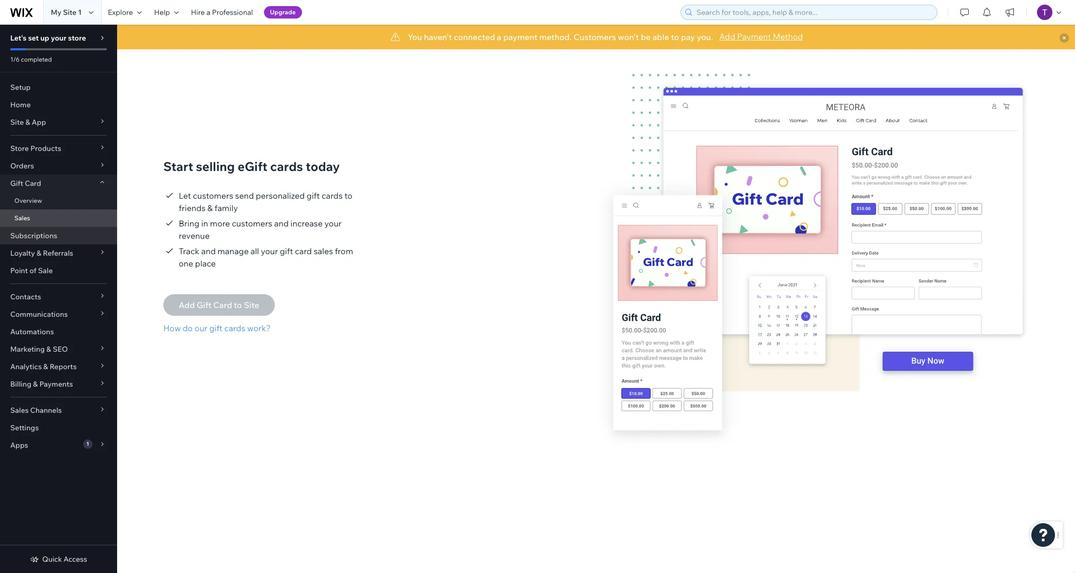 Task type: vqa. For each thing, say whether or not it's contained in the screenshot.
manage
yes



Task type: describe. For each thing, give the bounding box(es) containing it.
hire a professional link
[[185, 0, 259, 25]]

0 vertical spatial site
[[63, 8, 77, 17]]

explore
[[108, 8, 133, 17]]

let
[[179, 191, 191, 201]]

analytics & reports
[[10, 362, 77, 372]]

in
[[201, 218, 208, 229]]

Search for tools, apps, help & more... field
[[694, 5, 934, 20]]

payments
[[39, 380, 73, 389]]

place
[[195, 258, 216, 269]]

one
[[179, 258, 193, 269]]

loyalty & referrals
[[10, 249, 73, 258]]

subscriptions
[[10, 231, 57, 240]]

track
[[179, 246, 200, 256]]

sidebar element
[[0, 25, 117, 573]]

cards inside how do our gift cards work? button
[[224, 323, 245, 334]]

channels
[[30, 406, 62, 415]]

home link
[[0, 96, 117, 114]]

bring
[[179, 218, 200, 229]]

do
[[183, 323, 193, 334]]

today
[[306, 159, 340, 174]]

1 vertical spatial gift
[[280, 246, 293, 256]]

help
[[154, 8, 170, 17]]

gift inside button
[[209, 323, 223, 334]]

sales link
[[0, 210, 117, 227]]

upgrade
[[270, 8, 296, 16]]

billing
[[10, 380, 31, 389]]

quick
[[42, 555, 62, 564]]

point of sale link
[[0, 262, 117, 280]]

automations
[[10, 327, 54, 337]]

selling
[[196, 159, 235, 174]]

0 vertical spatial 1
[[78, 8, 82, 17]]

access
[[64, 555, 87, 564]]

you
[[408, 32, 422, 42]]

be
[[641, 32, 651, 42]]

send
[[235, 191, 254, 201]]

point of sale
[[10, 266, 53, 275]]

quick access
[[42, 555, 87, 564]]

set
[[28, 33, 39, 43]]

1 horizontal spatial cards
[[270, 159, 303, 174]]

point
[[10, 266, 28, 275]]

analytics & reports button
[[0, 358, 117, 376]]

orders
[[10, 161, 34, 171]]

my site 1
[[51, 8, 82, 17]]

more
[[210, 218, 230, 229]]

let's
[[10, 33, 27, 43]]

your inside sidebar element
[[51, 33, 66, 43]]

how do our gift cards work? button
[[163, 322, 275, 335]]

start selling egift cards today
[[163, 159, 340, 174]]

subscriptions link
[[0, 227, 117, 245]]

our
[[195, 323, 208, 334]]

store products
[[10, 144, 61, 153]]

1/6 completed
[[10, 55, 52, 63]]

sales for sales channels
[[10, 406, 29, 415]]

start
[[163, 159, 193, 174]]

orders button
[[0, 157, 117, 175]]

contacts button
[[0, 288, 117, 306]]

products
[[30, 144, 61, 153]]

0 vertical spatial customers
[[193, 191, 233, 201]]

a inside hire a professional link
[[207, 8, 210, 17]]

1 vertical spatial a
[[497, 32, 502, 42]]

1 inside sidebar element
[[86, 441, 89, 448]]

gift card
[[10, 179, 41, 188]]

alert containing add payment method
[[117, 25, 1076, 49]]

able
[[653, 32, 669, 42]]

site inside popup button
[[10, 118, 24, 127]]

home
[[10, 100, 31, 109]]

marketing & seo button
[[0, 341, 117, 358]]

method
[[773, 31, 803, 42]]

0 vertical spatial to
[[671, 32, 679, 42]]

hire
[[191, 8, 205, 17]]

completed
[[21, 55, 52, 63]]

increase
[[291, 218, 323, 229]]

& for referrals
[[37, 249, 41, 258]]

loyalty
[[10, 249, 35, 258]]

egift
[[238, 159, 268, 174]]

site & app button
[[0, 114, 117, 131]]

you.
[[697, 32, 713, 42]]

friends
[[179, 203, 206, 213]]

help button
[[148, 0, 185, 25]]

loyalty & referrals button
[[0, 245, 117, 262]]

store products button
[[0, 140, 117, 157]]

setup link
[[0, 79, 117, 96]]

1 horizontal spatial your
[[261, 246, 278, 256]]

automations link
[[0, 323, 117, 341]]

haven't
[[424, 32, 452, 42]]

store
[[68, 33, 86, 43]]

up
[[40, 33, 49, 43]]

manage
[[218, 246, 249, 256]]



Task type: locate. For each thing, give the bounding box(es) containing it.
a right hire
[[207, 8, 210, 17]]

0 horizontal spatial cards
[[224, 323, 245, 334]]

2 horizontal spatial cards
[[322, 191, 343, 201]]

pay
[[681, 32, 695, 42]]

2 vertical spatial your
[[261, 246, 278, 256]]

cards inside let customers send personalized gift cards to friends & family bring in more customers and increase your revenue track and manage all your gift card sales from one place
[[322, 191, 343, 201]]

and left increase
[[274, 218, 289, 229]]

1 right the my
[[78, 8, 82, 17]]

and up place
[[201, 246, 216, 256]]

cards left work?
[[224, 323, 245, 334]]

customers
[[193, 191, 233, 201], [232, 218, 272, 229]]

app
[[32, 118, 46, 127]]

work?
[[247, 323, 271, 334]]

1 vertical spatial to
[[345, 191, 353, 201]]

2 horizontal spatial gift
[[307, 191, 320, 201]]

family
[[215, 203, 238, 213]]

customers up family
[[193, 191, 233, 201]]

1 down settings link
[[86, 441, 89, 448]]

sale
[[38, 266, 53, 275]]

sales channels button
[[0, 402, 117, 419]]

seo
[[53, 345, 68, 354]]

& right loyalty
[[37, 249, 41, 258]]

0 horizontal spatial to
[[345, 191, 353, 201]]

sales
[[14, 214, 30, 222], [10, 406, 29, 415]]

1 horizontal spatial and
[[274, 218, 289, 229]]

cards up 'personalized'
[[270, 159, 303, 174]]

0 horizontal spatial and
[[201, 246, 216, 256]]

overview link
[[0, 192, 117, 210]]

method.
[[540, 32, 572, 42]]

& right billing
[[33, 380, 38, 389]]

you haven't connected a payment method. customers won't be able to pay you.
[[408, 32, 713, 42]]

cards
[[270, 159, 303, 174], [322, 191, 343, 201], [224, 323, 245, 334]]

contacts
[[10, 292, 41, 302]]

add payment method
[[720, 31, 803, 42]]

connected
[[454, 32, 495, 42]]

a left payment
[[497, 32, 502, 42]]

a
[[207, 8, 210, 17], [497, 32, 502, 42]]

2 vertical spatial gift
[[209, 323, 223, 334]]

1 horizontal spatial gift
[[280, 246, 293, 256]]

1 vertical spatial customers
[[232, 218, 272, 229]]

let's set up your store
[[10, 33, 86, 43]]

your right the "all"
[[261, 246, 278, 256]]

1 vertical spatial site
[[10, 118, 24, 127]]

payment
[[503, 32, 538, 42]]

1
[[78, 8, 82, 17], [86, 441, 89, 448]]

2 horizontal spatial your
[[325, 218, 342, 229]]

0 horizontal spatial 1
[[78, 8, 82, 17]]

reports
[[50, 362, 77, 372]]

0 horizontal spatial your
[[51, 33, 66, 43]]

1 vertical spatial 1
[[86, 441, 89, 448]]

won't
[[618, 32, 639, 42]]

professional
[[212, 8, 253, 17]]

sales for sales
[[14, 214, 30, 222]]

1 horizontal spatial a
[[497, 32, 502, 42]]

billing & payments
[[10, 380, 73, 389]]

and
[[274, 218, 289, 229], [201, 246, 216, 256]]

& for app
[[25, 118, 30, 127]]

2 vertical spatial cards
[[224, 323, 245, 334]]

sales channels
[[10, 406, 62, 415]]

1 vertical spatial and
[[201, 246, 216, 256]]

of
[[30, 266, 36, 275]]

0 vertical spatial sales
[[14, 214, 30, 222]]

0 horizontal spatial a
[[207, 8, 210, 17]]

gift left card at top left
[[280, 246, 293, 256]]

0 vertical spatial your
[[51, 33, 66, 43]]

1 horizontal spatial 1
[[86, 441, 89, 448]]

& for payments
[[33, 380, 38, 389]]

site down home
[[10, 118, 24, 127]]

card
[[295, 246, 312, 256]]

communications button
[[0, 306, 117, 323]]

1 vertical spatial sales
[[10, 406, 29, 415]]

referrals
[[43, 249, 73, 258]]

all
[[251, 246, 259, 256]]

sales
[[314, 246, 333, 256]]

marketing
[[10, 345, 45, 354]]

0 horizontal spatial gift
[[209, 323, 223, 334]]

site right the my
[[63, 8, 77, 17]]

customers
[[574, 32, 616, 42]]

billing & payments button
[[0, 376, 117, 393]]

sales up settings
[[10, 406, 29, 415]]

communications
[[10, 310, 68, 319]]

1 vertical spatial cards
[[322, 191, 343, 201]]

your right increase
[[325, 218, 342, 229]]

settings
[[10, 423, 39, 433]]

your right up
[[51, 33, 66, 43]]

& left reports
[[43, 362, 48, 372]]

your
[[51, 33, 66, 43], [325, 218, 342, 229], [261, 246, 278, 256]]

0 vertical spatial gift
[[307, 191, 320, 201]]

apps
[[10, 441, 28, 450]]

customers up the "all"
[[232, 218, 272, 229]]

my
[[51, 8, 61, 17]]

& left app
[[25, 118, 30, 127]]

0 vertical spatial and
[[274, 218, 289, 229]]

cards down today
[[322, 191, 343, 201]]

sales down overview
[[14, 214, 30, 222]]

personalized
[[256, 191, 305, 201]]

add
[[720, 31, 736, 42]]

gift card button
[[0, 175, 117, 192]]

site
[[63, 8, 77, 17], [10, 118, 24, 127]]

to inside let customers send personalized gift cards to friends & family bring in more customers and increase your revenue track and manage all your gift card sales from one place
[[345, 191, 353, 201]]

& left family
[[207, 203, 213, 213]]

settings link
[[0, 419, 117, 437]]

setup
[[10, 83, 31, 92]]

sales inside "popup button"
[[10, 406, 29, 415]]

0 vertical spatial cards
[[270, 159, 303, 174]]

1 vertical spatial your
[[325, 218, 342, 229]]

gift
[[10, 179, 23, 188]]

revenue
[[179, 231, 210, 241]]

1/6
[[10, 55, 20, 63]]

gift
[[307, 191, 320, 201], [280, 246, 293, 256], [209, 323, 223, 334]]

& left seo on the bottom left of the page
[[46, 345, 51, 354]]

gift up increase
[[307, 191, 320, 201]]

0 vertical spatial a
[[207, 8, 210, 17]]

add payment method link
[[720, 30, 803, 43]]

& inside let customers send personalized gift cards to friends & family bring in more customers and increase your revenue track and manage all your gift card sales from one place
[[207, 203, 213, 213]]

& for seo
[[46, 345, 51, 354]]

site & app
[[10, 118, 46, 127]]

let customers send personalized gift cards to friends & family bring in more customers and increase your revenue track and manage all your gift card sales from one place
[[179, 191, 353, 269]]

quick access button
[[30, 555, 87, 564]]

payment
[[737, 31, 771, 42]]

how
[[163, 323, 181, 334]]

how do our gift cards work?
[[163, 323, 271, 334]]

1 horizontal spatial to
[[671, 32, 679, 42]]

1 horizontal spatial site
[[63, 8, 77, 17]]

gift right our
[[209, 323, 223, 334]]

& for reports
[[43, 362, 48, 372]]

alert
[[117, 25, 1076, 49]]

overview
[[14, 197, 42, 205]]

hire a professional
[[191, 8, 253, 17]]

0 horizontal spatial site
[[10, 118, 24, 127]]

from
[[335, 246, 353, 256]]



